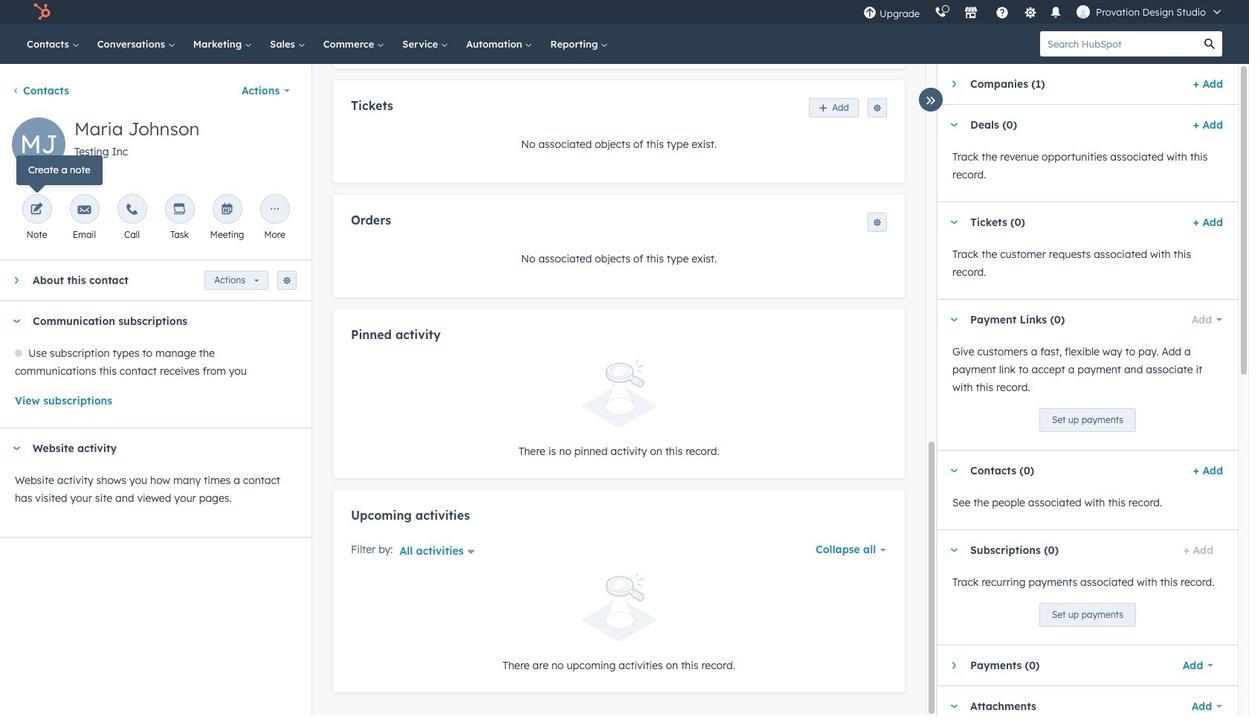Task type: locate. For each thing, give the bounding box(es) containing it.
1 vertical spatial alert
[[351, 574, 887, 674]]

meeting image
[[221, 203, 234, 217]]

alert
[[351, 360, 887, 461], [351, 574, 887, 674]]

2 alert from the top
[[351, 574, 887, 674]]

1 vertical spatial caret image
[[950, 123, 959, 127]]

0 vertical spatial alert
[[351, 360, 887, 461]]

0 vertical spatial caret image
[[953, 80, 956, 89]]

caret image
[[953, 80, 956, 89], [950, 123, 959, 127], [12, 319, 21, 323]]

caret image
[[950, 221, 959, 224], [15, 276, 18, 285], [950, 318, 959, 322], [12, 447, 21, 450], [950, 469, 959, 473], [950, 549, 959, 552], [953, 661, 956, 670], [950, 705, 959, 709]]

more image
[[268, 203, 282, 217]]

tooltip
[[16, 155, 102, 185]]

menu
[[856, 0, 1232, 24]]



Task type: describe. For each thing, give the bounding box(es) containing it.
email image
[[78, 203, 91, 217]]

marketplaces image
[[965, 7, 978, 20]]

1 alert from the top
[[351, 360, 887, 461]]

manage card settings image
[[283, 277, 292, 286]]

note image
[[30, 203, 44, 217]]

james peterson image
[[1077, 5, 1091, 19]]

2 vertical spatial caret image
[[12, 319, 21, 323]]

Search HubSpot search field
[[1041, 31, 1198, 57]]

task image
[[173, 203, 186, 217]]

call image
[[125, 203, 139, 217]]



Task type: vqa. For each thing, say whether or not it's contained in the screenshot.
Private Apps's the 'Apps'
no



